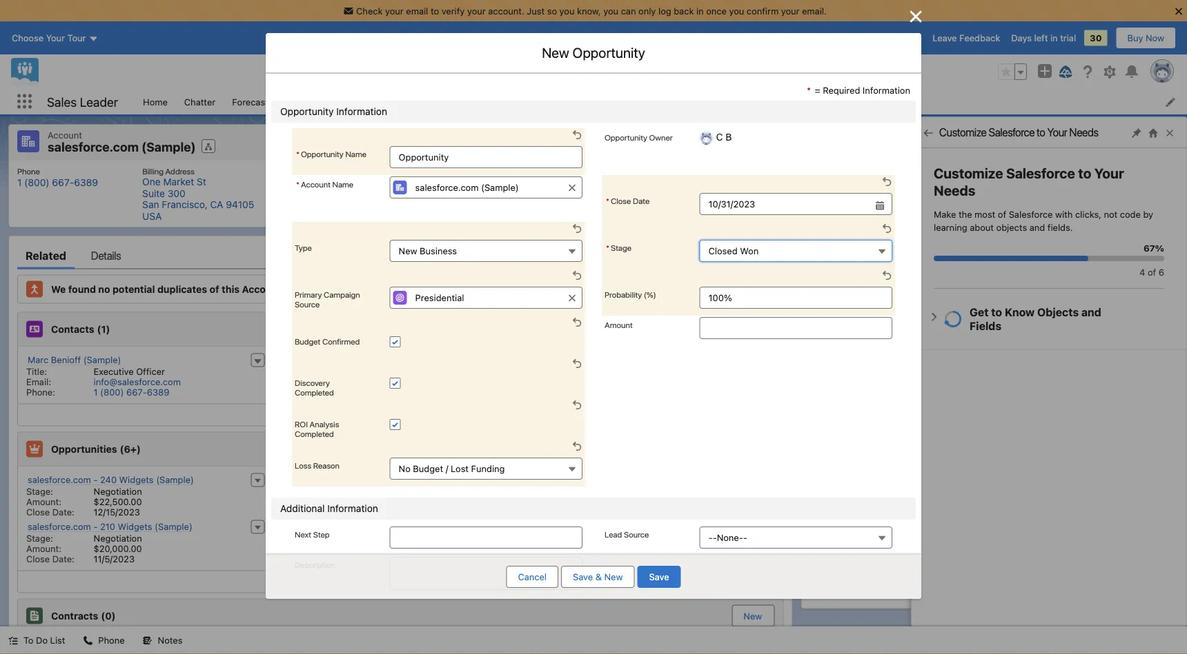 Task type: locate. For each thing, give the bounding box(es) containing it.
negotiation inside salesforce.com - 240 widgets (sample) element
[[94, 487, 142, 497]]

1 vertical spatial information
[[336, 106, 387, 117]]

customize salesforce to your needs
[[939, 126, 1099, 139], [934, 165, 1124, 199]]

close down next
[[281, 555, 305, 565]]

opportunities for opportunities
[[515, 97, 572, 107]]

analysis for roi analysis completed
[[310, 420, 339, 429]]

2 you have an upcoming task with from the top
[[848, 430, 985, 440]]

* left the =
[[807, 85, 811, 95]]

you left can
[[603, 6, 618, 16]]

1 your from the left
[[385, 6, 404, 16]]

budget left the confirmed
[[295, 337, 320, 346]]

save & new
[[573, 573, 623, 583]]

date: for 11/5/2023
[[52, 555, 74, 565]]

close inside the salesforce.com - 200 widgets (sample) element
[[281, 555, 305, 565]]

- for 240
[[93, 475, 98, 486]]

type
[[295, 243, 312, 253]]

loss reason no budget / lost funding
[[295, 461, 505, 474]]

1 vertical spatial task
[[945, 430, 962, 440]]

salesforce.com down stage: amount:
[[538, 522, 601, 532]]

billing address one market st suite 300 san francisco, ca 94105 usa
[[142, 166, 254, 222]]

(800) inside marc benioff (sample) element
[[100, 388, 124, 398]]

assets
[[810, 97, 838, 107]]

2 you from the left
[[603, 6, 618, 16]]

widgets right "240"
[[119, 475, 154, 486]]

1 vertical spatial (800)
[[100, 388, 124, 398]]

0 vertical spatial budget
[[295, 337, 320, 346]]

date: down step
[[307, 555, 329, 565]]

$20,000.00 down "salesforce.com - 210 widgets (sample)" link
[[94, 544, 142, 555]]

customize left 'hierarchy'
[[939, 126, 987, 139]]

status
[[810, 579, 1170, 589]]

1 vertical spatial opportunities
[[51, 444, 117, 455]]

upcoming
[[901, 395, 942, 405], [901, 430, 942, 440]]

tab list
[[17, 242, 784, 270], [810, 242, 1170, 270]]

0 vertical spatial closed
[[709, 246, 738, 256]]

activities
[[1057, 305, 1094, 316]]

email inside email: product demo (sample) you sent an email to
[[900, 555, 922, 566]]

chatter right the home on the top left
[[184, 97, 215, 107]]

0 horizontal spatial tab list
[[17, 242, 784, 270]]

1 vertical spatial an
[[889, 430, 899, 440]]

date: inside $22,500.00 close date:
[[52, 508, 74, 518]]

1 vertical spatial upcoming
[[901, 430, 942, 440]]

* inside group
[[606, 196, 609, 206]]

opportunities inside "link"
[[515, 97, 572, 107]]

1 horizontal spatial text default image
[[143, 637, 152, 646]]

time
[[1017, 305, 1035, 316]]

* left stage
[[606, 243, 609, 253]]

chatter link right activity
[[884, 242, 917, 270]]

negotiation for 240
[[94, 487, 142, 497]]

widgets right 1,000 on the right bottom of the page
[[636, 522, 670, 532]]

email right the up
[[915, 506, 939, 518]]

close down the 'opportunities' image
[[26, 508, 50, 518]]

upcoming down partnership
[[901, 430, 942, 440]]

opportunity up * opportunity name
[[280, 106, 334, 117]]

* for * stage closed won
[[606, 243, 609, 253]]

opportunities link
[[507, 89, 580, 115]]

task
[[945, 395, 962, 405], [945, 430, 962, 440], [892, 521, 909, 531]]

reports list item
[[366, 89, 433, 115]]

upcoming up partnership
[[901, 395, 942, 405]]

0 vertical spatial email
[[406, 6, 428, 16]]

salesforce.com - 210 widgets (sample) element
[[18, 519, 273, 566]]

search...
[[461, 67, 498, 77]]

analysis inside needs analysis amount:
[[378, 534, 412, 544]]

0 vertical spatial in
[[696, 6, 704, 16]]

info@salesforce.com phone:
[[26, 377, 181, 398]]

3 you from the top
[[848, 521, 864, 531]]

1 vertical spatial analysis
[[378, 534, 412, 544]]

amount: up next
[[281, 497, 316, 508]]

an for marc
[[889, 395, 899, 405]]

1 vertical spatial your
[[1094, 165, 1124, 182]]

date: inside salesforce.com - 210 widgets (sample) element
[[52, 555, 74, 565]]

needs left delete
[[1069, 126, 1099, 139]]

stage: inside salesforce.com - 210 widgets (sample) element
[[26, 534, 53, 544]]

reason
[[313, 461, 340, 471]]

close inside "$35,000.00 close date:"
[[281, 508, 305, 518]]

1 have from the top
[[866, 395, 886, 405]]

chatter
[[184, 97, 215, 107], [884, 249, 917, 262]]

to down edit button
[[1078, 165, 1091, 182]]

1 inside phone 1 (800) 667-6389
[[17, 177, 22, 188]]

an down discuss
[[889, 430, 899, 440]]

info@salesforce.com link
[[94, 377, 181, 388]]

stage: for salesforce.com - 240 widgets (sample)
[[26, 487, 53, 497]]

text default image inside phone button
[[83, 637, 93, 646]]

& inside dropdown button
[[880, 356, 886, 366]]

view all link down 11/4/2023
[[18, 571, 783, 593]]

campaigns list item
[[598, 89, 680, 115]]

in
[[696, 6, 704, 16], [1050, 33, 1058, 43]]

1 horizontal spatial source
[[624, 530, 649, 540]]

your right check
[[385, 6, 404, 16]]

opportunity information
[[280, 106, 387, 117]]

Probability (%) text field
[[700, 287, 892, 309]]

home
[[143, 97, 168, 107]]

2 $20,000.00 from the left
[[349, 544, 397, 555]]

1 you have an upcoming task with from the top
[[848, 395, 985, 405]]

step
[[313, 530, 330, 540]]

close for salesforce.com - 1,000 widgets (sample)
[[536, 555, 560, 565]]

0 vertical spatial email:
[[26, 377, 51, 388]]

analysis right 'roi'
[[310, 420, 339, 429]]

0 horizontal spatial budget
[[295, 337, 320, 346]]

2 have from the top
[[866, 430, 886, 440]]

san
[[142, 199, 159, 211]]

1 horizontal spatial marc
[[886, 381, 908, 392]]

1 • from the left
[[1037, 305, 1042, 316]]

have for discuss
[[866, 430, 886, 440]]

had
[[866, 521, 882, 531]]

1 upcoming from the top
[[901, 395, 942, 405]]

1 vertical spatial &
[[595, 573, 602, 583]]

salesforce.com up stage: amount:
[[538, 475, 601, 486]]

funding
[[471, 464, 505, 474]]

you have an upcoming task with down partnership
[[848, 430, 985, 440]]

list up opportunity owner
[[135, 89, 1187, 115]]

0 horizontal spatial 667-
[[52, 177, 74, 188]]

salesforce.com - 320 widgets (sample)
[[538, 475, 704, 486]]

owner inside list
[[492, 166, 516, 176]]

salesforce.com for salesforce.com - 210 widgets (sample)
[[28, 522, 91, 532]]

1 vertical spatial closed
[[349, 487, 378, 497]]

negotiation down salesforce.com - 1,000 widgets (sample) link
[[604, 534, 652, 544]]

salesforce up and at right top
[[1009, 209, 1053, 219]]

0 vertical spatial chatter
[[184, 97, 215, 107]]

close inside salesforce.com - 210 widgets (sample) element
[[26, 555, 50, 565]]

close inside $22,500.00 close date:
[[26, 508, 50, 518]]

group down days
[[998, 64, 1027, 80]]

send follow up email for customer conference (sample) you had a task with
[[847, 506, 1094, 531]]

1 horizontal spatial budget
[[413, 464, 443, 474]]

title:
[[26, 367, 47, 377]]

phone
[[17, 166, 40, 176], [98, 636, 125, 646]]

forecasts link
[[224, 89, 281, 115]]

0 vertical spatial group
[[998, 64, 1027, 80]]

widgets for 320
[[629, 475, 664, 486]]

- for 210
[[93, 522, 98, 532]]

text default image
[[83, 637, 93, 646], [143, 637, 152, 646]]

$20,000.00 inside the salesforce.com - 200 widgets (sample) element
[[349, 544, 397, 555]]

save
[[573, 573, 593, 583], [649, 573, 669, 583]]

1 vertical spatial chatter
[[884, 249, 917, 262]]

2 text default image from the left
[[143, 637, 152, 646]]

2 $20,000.00 close date: from the left
[[281, 544, 397, 565]]

0 horizontal spatial 6389
[[74, 177, 98, 188]]

name up website http://www.salesforce.com
[[345, 149, 366, 159]]

1 view all link from the top
[[18, 404, 783, 426]]

inverse image
[[908, 8, 924, 25]]

2 save from the left
[[649, 573, 669, 583]]

have for call
[[866, 395, 886, 405]]

* for * close date
[[606, 196, 609, 206]]

owner for opportunity owner
[[649, 133, 673, 142]]

email left verify
[[406, 6, 428, 16]]

stage: inside stage: amount:
[[536, 487, 563, 497]]

new inside save & new button
[[604, 573, 623, 583]]

benioff
[[51, 355, 81, 365]]

your left email.
[[781, 6, 800, 16]]

view for second view all "link" from the bottom of the related 'tab panel'
[[384, 410, 404, 421]]

contacts right campaigns list item
[[688, 97, 726, 107]]

salesforce.com down loss
[[283, 475, 346, 486]]

opportunities up "240"
[[51, 444, 117, 455]]

negotiation down the salesforce.com - 240 widgets (sample) link
[[94, 487, 142, 497]]

phone inside phone 1 (800) 667-6389
[[17, 166, 40, 176]]

2 vertical spatial information
[[327, 503, 378, 515]]

0 vertical spatial source
[[295, 300, 320, 309]]

contracts image
[[26, 608, 43, 625]]

check your email to verify your account. just so you know, you can only log back in once you confirm your email.
[[356, 6, 827, 16]]

opportunities down search... button
[[515, 97, 572, 107]]

account owner
[[461, 166, 516, 176]]

0 vertical spatial name
[[345, 149, 366, 159]]

negotiation amount: inside salesforce.com - 1,000 widgets (sample) element
[[536, 534, 652, 555]]

0 horizontal spatial $20,000.00
[[94, 544, 142, 555]]

1 horizontal spatial 1
[[94, 388, 98, 398]]

source up $100,000.00
[[624, 530, 649, 540]]

1 horizontal spatial closed
[[709, 246, 738, 256]]

widgets for 350
[[374, 475, 409, 486]]

with inside make the most of salesforce with clicks, not code by learning about objects and fields.
[[1055, 209, 1073, 219]]

widgets inside 'link'
[[629, 475, 664, 486]]

* stage closed won
[[606, 243, 759, 256]]

widgets down 12/15/2023
[[118, 522, 152, 532]]

related tab panel
[[17, 270, 784, 655]]

date: inside "$35,000.00 close date:"
[[307, 508, 329, 518]]

0 horizontal spatial of
[[210, 284, 219, 295]]

$20,000.00 close date: inside salesforce.com - 210 widgets (sample) element
[[26, 544, 142, 565]]

group containing *
[[605, 193, 892, 215]]

text default image
[[8, 637, 18, 646]]

-
[[93, 475, 98, 486], [348, 475, 353, 486], [603, 475, 608, 486], [93, 522, 98, 532], [348, 522, 353, 532], [603, 522, 608, 532], [709, 533, 713, 544], [713, 533, 717, 544], [743, 533, 747, 544]]

1 you from the top
[[848, 395, 864, 405]]

$20,000.00 down salesforce.com - 200 widgets (sample) link
[[349, 544, 397, 555]]

2 vertical spatial needs
[[349, 534, 375, 544]]

source left campaign
[[295, 300, 320, 309]]

2 upcoming from the top
[[901, 430, 942, 440]]

of left this
[[210, 284, 219, 295]]

opportunities for opportunities (6+)
[[51, 444, 117, 455]]

salesforce.com - 200 widgets (sample) element
[[273, 519, 528, 566]]

1 tab list from the left
[[17, 242, 784, 270]]

of up objects
[[998, 209, 1006, 219]]

0 vertical spatial customize
[[939, 126, 987, 139]]

salesforce.com - 240 widgets (sample) element
[[18, 472, 273, 519]]

leader
[[80, 94, 118, 109]]

website
[[298, 166, 327, 176]]

text default image inside notes button
[[143, 637, 152, 646]]

0 horizontal spatial source
[[295, 300, 320, 309]]

0 vertical spatial you have an upcoming task with
[[848, 395, 985, 405]]

new opportunity
[[542, 45, 645, 61]]

- inside 'link'
[[603, 475, 608, 486]]

you right so
[[559, 6, 575, 16]]

1 vertical spatial chatter link
[[884, 242, 917, 270]]

$20,000.00 for 210
[[94, 544, 142, 555]]

0 vertical spatial information
[[863, 85, 910, 95]]

save down salesforce.com - 1,000 widgets (sample) element
[[649, 573, 669, 583]]

0 vertical spatial chatter link
[[176, 89, 224, 115]]

with down discuss partnership opportunities (sample) link
[[965, 430, 982, 440]]

dashboards
[[289, 97, 340, 107]]

task down call marc to schedule demo (sample)
[[945, 395, 962, 405]]

progress bar image
[[934, 256, 1088, 262]]

in right back
[[696, 6, 704, 16]]

task down discuss partnership opportunities (sample) link
[[945, 430, 962, 440]]

2 vertical spatial task
[[892, 521, 909, 531]]

close up 'cancel'
[[536, 555, 560, 565]]

task image
[[824, 506, 840, 523]]

email.
[[802, 6, 827, 16]]

• right time
[[1037, 305, 1042, 316]]

widgets for 240
[[119, 475, 154, 486]]

0 horizontal spatial chatter
[[184, 97, 215, 107]]

tab list containing activity
[[810, 242, 1170, 270]]

1 horizontal spatial won
[[740, 246, 759, 256]]

group up closed won button
[[605, 193, 892, 215]]

with down demo
[[965, 395, 982, 405]]

3 you from the left
[[729, 6, 744, 16]]

save inside button
[[573, 573, 593, 583]]

0 horizontal spatial 1
[[17, 177, 22, 188]]

salesforce inside make the most of salesforce with clicks, not code by learning about objects and fields.
[[1009, 209, 1053, 219]]

(sample) inside send follow up email for customer conference (sample) you had a task with
[[1054, 506, 1094, 518]]

negotiation inside salesforce.com - 1,000 widgets (sample) element
[[604, 534, 652, 544]]

0 vertical spatial list
[[135, 89, 1187, 115]]

negotiation
[[94, 487, 142, 497], [94, 534, 142, 544], [604, 534, 652, 544]]

amount: inside salesforce.com - 210 widgets (sample) element
[[26, 544, 61, 555]]

amount: up 'cancel'
[[536, 544, 571, 555]]

make the most of salesforce with clicks, not code by learning about objects and fields.
[[934, 209, 1153, 233]]

1 horizontal spatial in
[[1050, 33, 1058, 43]]

1 completed from the top
[[295, 388, 334, 398]]

contacts list item
[[680, 89, 752, 115]]

6389 down officer
[[147, 388, 169, 398]]

analysis inside roi analysis completed
[[310, 420, 339, 429]]

negotiation amount: inside salesforce.com - 240 widgets (sample) element
[[26, 487, 142, 508]]

0 horizontal spatial owner
[[492, 166, 516, 176]]

salesforce.com for salesforce.com - 350 widgets (sample)
[[283, 475, 346, 486]]

you have an upcoming task with up partnership
[[848, 395, 985, 405]]

$20,000.00 inside salesforce.com - 210 widgets (sample) element
[[94, 544, 142, 555]]

0 vertical spatial view all
[[384, 410, 417, 421]]

won
[[740, 246, 759, 256], [380, 487, 399, 497]]

budget inside loss reason no budget / lost funding
[[413, 464, 443, 474]]

1 horizontal spatial •
[[1097, 305, 1101, 316]]

email image
[[824, 541, 840, 557]]

667-
[[52, 177, 74, 188], [126, 388, 147, 398]]

1 vertical spatial have
[[866, 430, 886, 440]]

0 horizontal spatial won
[[380, 487, 399, 497]]

amount: up the $100,000.00 close date:
[[536, 497, 571, 508]]

2 horizontal spatial your
[[781, 6, 800, 16]]

1 vertical spatial view
[[384, 410, 404, 421]]

text default image left notes
[[143, 637, 152, 646]]

date: up save & new button
[[562, 555, 584, 565]]

0 horizontal spatial in
[[696, 6, 704, 16]]

account.
[[488, 6, 524, 16]]

list
[[135, 89, 1187, 115], [9, 160, 1178, 227]]

0 vertical spatial phone
[[17, 166, 40, 176]]

customize
[[939, 126, 987, 139], [934, 165, 1003, 182]]

1 vertical spatial 667-
[[126, 388, 147, 398]]

$20,000.00 close date: down step
[[281, 544, 397, 565]]

opportunities list item
[[507, 89, 598, 115]]

amount:
[[26, 497, 61, 508], [281, 497, 316, 508], [536, 497, 571, 508], [26, 544, 61, 555], [281, 544, 316, 555], [536, 544, 571, 555]]

1 horizontal spatial email:
[[847, 541, 874, 552]]

0 horizontal spatial analysis
[[310, 420, 339, 429]]

amount: inside salesforce.com - 1,000 widgets (sample) element
[[536, 544, 571, 555]]

1 horizontal spatial $20,000.00
[[349, 544, 397, 555]]

website http://www.salesforce.com
[[298, 166, 417, 188]]

close inside the $100,000.00 close date:
[[536, 555, 560, 565]]

negotiation for 1,000
[[604, 534, 652, 544]]

(800) inside phone 1 (800) 667-6389
[[24, 177, 49, 188]]

2 tab list from the left
[[810, 242, 1170, 270]]

stage: up additional
[[281, 487, 308, 497]]

phone inside button
[[98, 636, 125, 646]]

67%
[[1144, 243, 1164, 253]]

source
[[295, 300, 320, 309], [624, 530, 649, 540]]

6389 inside phone 1 (800) 667-6389
[[74, 177, 98, 188]]

customize up the at the right
[[934, 165, 1003, 182]]

0 horizontal spatial &
[[595, 573, 602, 583]]

widgets for 210
[[118, 522, 152, 532]]

stage: inside the salesforce.com - 200 widgets (sample) element
[[281, 534, 308, 544]]

date: inside the salesforce.com - 200 widgets (sample) element
[[307, 555, 329, 565]]

next
[[295, 530, 311, 540]]

• right activities
[[1097, 305, 1101, 316]]

* for * opportunity name
[[296, 149, 300, 159]]

campaign
[[324, 290, 360, 300]]

negotiation amount: down "240"
[[26, 487, 142, 508]]

widgets for 1,000
[[636, 522, 670, 532]]

view all down 11/4/2023
[[384, 577, 417, 588]]

salesforce left edit button
[[989, 126, 1035, 139]]

we
[[51, 284, 66, 295]]

owner down campaigns list item
[[649, 133, 673, 142]]

Loss Reason button
[[390, 458, 583, 480]]

widgets down "11/28/2023"
[[374, 522, 409, 532]]

salesforce.com inside 'link'
[[538, 475, 601, 486]]

feedback
[[959, 33, 1000, 43]]

* opportunity name
[[296, 149, 366, 159]]

11/5/2023
[[94, 555, 135, 565]]

4 you from the top
[[848, 555, 864, 566]]

market
[[163, 176, 194, 188]]

you right 'once'
[[729, 6, 744, 16]]

1 vertical spatial source
[[624, 530, 649, 540]]

opportunity down the "campaigns"
[[605, 133, 647, 142]]

1 text default image from the left
[[83, 637, 93, 646]]

have down call
[[866, 395, 886, 405]]

chatter inside tab list
[[884, 249, 917, 262]]

progress bar
[[945, 311, 961, 328]]

close up contracts icon
[[26, 555, 50, 565]]

budget confirmed
[[295, 337, 360, 346]]

stage: down no budget / lost funding button
[[536, 487, 563, 497]]

0 vertical spatial an
[[889, 395, 899, 405]]

you have an upcoming task with for marc
[[848, 395, 985, 405]]

1 $20,000.00 from the left
[[94, 544, 142, 555]]

email:
[[26, 377, 51, 388], [847, 541, 874, 552]]

amount: inside salesforce.com - 240 widgets (sample) element
[[26, 497, 61, 508]]

0 horizontal spatial your
[[1047, 126, 1067, 139]]

1 horizontal spatial your
[[467, 6, 486, 16]]

None text field
[[390, 146, 583, 168], [700, 193, 892, 215], [390, 558, 583, 591], [390, 146, 583, 168], [700, 193, 892, 215], [390, 558, 583, 591]]

with down the up
[[912, 521, 929, 531]]

0 horizontal spatial chatter link
[[176, 89, 224, 115]]

1 you from the left
[[559, 6, 575, 16]]

date: inside the $100,000.00 close date:
[[562, 555, 584, 565]]

email down email: product demo (sample) link
[[900, 555, 922, 566]]

& left 'overdue'
[[880, 356, 886, 366]]

list containing home
[[135, 89, 1187, 115]]

c b link
[[479, 178, 495, 190]]

0 vertical spatial (800)
[[24, 177, 49, 188]]

2 vertical spatial email
[[900, 555, 922, 566]]

1 vertical spatial email:
[[847, 541, 874, 552]]

leave feedback
[[933, 33, 1000, 43]]

have down discuss
[[866, 430, 886, 440]]

6389 down "salesforce.com (sample)"
[[74, 177, 98, 188]]

$20,000.00 for 200
[[349, 544, 397, 555]]

(sample) inside 'link'
[[666, 475, 704, 486]]

1 horizontal spatial tab list
[[810, 242, 1170, 270]]

now
[[1146, 33, 1164, 43]]

won up the probability (%) text field
[[740, 246, 759, 256]]

•
[[1037, 305, 1042, 316], [1097, 305, 1101, 316]]

salesforce.com down leader
[[48, 140, 139, 155]]

2 vertical spatial an
[[887, 555, 897, 566]]

salesforce.com for salesforce.com - 200 widgets (sample)
[[283, 522, 346, 532]]

group
[[998, 64, 1027, 80], [605, 193, 892, 215]]

negotiation amount: inside salesforce.com - 210 widgets (sample) element
[[26, 534, 142, 555]]

1 horizontal spatial save
[[649, 573, 669, 583]]

primary
[[295, 290, 322, 300]]

1 horizontal spatial owner
[[649, 133, 673, 142]]

0 vertical spatial upcoming
[[901, 395, 942, 405]]

1 save from the left
[[573, 573, 593, 583]]

0 horizontal spatial email:
[[26, 377, 51, 388]]

usa
[[142, 211, 162, 222]]

schedule
[[922, 381, 963, 392]]

* down website
[[296, 179, 300, 189]]

stage: inside salesforce.com - 350 widgets (sample) element
[[281, 487, 308, 497]]

salesforce.com - 350 widgets (sample) element
[[273, 472, 528, 519]]

opportunities inside related 'tab panel'
[[51, 444, 117, 455]]

stage
[[611, 243, 631, 253]]

$100,000.00
[[604, 544, 656, 555]]

1 horizontal spatial (800)
[[100, 388, 124, 398]]

0 horizontal spatial phone
[[17, 166, 40, 176]]

1 vertical spatial 6389
[[147, 388, 169, 398]]

& inside button
[[595, 573, 602, 583]]

0 vertical spatial of
[[998, 209, 1006, 219]]

stage: for salesforce.com - 350 widgets (sample)
[[281, 487, 308, 497]]

1 vertical spatial view all
[[384, 577, 417, 588]]

1 vertical spatial budget
[[413, 464, 443, 474]]

upcoming for partnership
[[901, 430, 942, 440]]

1 horizontal spatial $20,000.00 close date:
[[281, 544, 397, 565]]

1 vertical spatial in
[[1050, 33, 1058, 43]]

for
[[942, 506, 954, 518]]

0 vertical spatial needs
[[1069, 126, 1099, 139]]

widgets for 200
[[374, 522, 409, 532]]

name for * account name
[[332, 179, 353, 189]]

0 vertical spatial marc
[[28, 355, 48, 365]]

stage: inside salesforce.com - 240 widgets (sample) element
[[26, 487, 53, 497]]

0 horizontal spatial $20,000.00 close date:
[[26, 544, 142, 565]]

1 vertical spatial name
[[332, 179, 353, 189]]

dashboards link
[[281, 89, 348, 115]]

$20,000.00 close date: inside the salesforce.com - 200 widgets (sample) element
[[281, 544, 397, 565]]

your left edit
[[1047, 126, 1067, 139]]

0 horizontal spatial save
[[573, 573, 593, 583]]

content link
[[752, 89, 802, 115]]

0 horizontal spatial opportunities
[[51, 444, 117, 455]]

salesforce.com for salesforce.com (sample)
[[48, 140, 139, 155]]

6389 inside marc benioff (sample) element
[[147, 388, 169, 398]]

salesforce.com (Sample) text field
[[390, 177, 583, 199]]

executive
[[94, 367, 134, 377]]

an up discuss
[[889, 395, 899, 405]]

contacts up marc benioff (sample)
[[51, 324, 94, 335]]

marc
[[28, 355, 48, 365], [886, 381, 908, 392]]

sales leader
[[47, 94, 118, 109]]

owner for account owner
[[492, 166, 516, 176]]

1 (800) 667-6389 link inside marc benioff (sample) element
[[94, 388, 169, 398]]

marc right call
[[886, 381, 908, 392]]

view account hierarchy
[[948, 138, 1048, 148]]

widgets down loss reason no budget / lost funding at the left bottom of page
[[374, 475, 409, 486]]

log
[[658, 6, 671, 16]]

1
[[17, 177, 22, 188], [94, 388, 98, 398]]

source inside lead source --none--
[[624, 530, 649, 540]]

0 vertical spatial 6389
[[74, 177, 98, 188]]

needs up make on the right of the page
[[934, 183, 975, 199]]

* inside * stage closed won
[[606, 243, 609, 253]]

contacts inside list item
[[688, 97, 726, 107]]

your right verify
[[467, 6, 486, 16]]

$100,000.00 close date:
[[536, 544, 656, 565]]

date: up salesforce.com - 210 widgets (sample)
[[52, 508, 74, 518]]

0 vertical spatial have
[[866, 395, 886, 405]]

contacts image
[[26, 321, 43, 338]]

2 completed from the top
[[295, 429, 334, 439]]

budget left /
[[413, 464, 443, 474]]

0 vertical spatial 667-
[[52, 177, 74, 188]]

negotiation inside salesforce.com - 210 widgets (sample) element
[[94, 534, 142, 544]]

contacts inside related 'tab panel'
[[51, 324, 94, 335]]

0 horizontal spatial you
[[559, 6, 575, 16]]

discuss
[[866, 415, 901, 426]]

* up website
[[296, 149, 300, 159]]

save inside button
[[649, 573, 669, 583]]

date: for 11/4/2023
[[307, 555, 329, 565]]

1 vertical spatial email
[[915, 506, 939, 518]]

Stage, Closed Won button
[[700, 240, 892, 262]]

with
[[1055, 209, 1073, 219], [965, 395, 982, 405], [965, 430, 982, 440], [912, 521, 929, 531]]

email: inside email: product demo (sample) you sent an email to
[[847, 541, 874, 552]]

the
[[959, 209, 972, 219]]

owner up b
[[492, 166, 516, 176]]

all up loss reason no budget / lost funding at the left bottom of page
[[406, 410, 417, 421]]

11/28/2023
[[349, 508, 395, 518]]

0 vertical spatial completed
[[295, 388, 334, 398]]

progress bar progress bar
[[934, 256, 1164, 262]]

0 horizontal spatial marc
[[28, 355, 48, 365]]

campaigns link
[[598, 89, 662, 115]]

an down product
[[887, 555, 897, 566]]

0 horizontal spatial closed
[[349, 487, 378, 497]]

1 $20,000.00 close date: from the left
[[26, 544, 142, 565]]

1 view all from the top
[[384, 410, 417, 421]]

2 you from the top
[[848, 430, 864, 440]]



Task type: vqa. For each thing, say whether or not it's contained in the screenshot.
activity.
no



Task type: describe. For each thing, give the bounding box(es) containing it.
1 vertical spatial salesforce
[[1006, 165, 1075, 182]]

1 (800) 667-6389
[[94, 388, 169, 398]]

67% status
[[934, 235, 1164, 277]]

stage: for salesforce.com - 210 widgets (sample)
[[26, 534, 53, 544]]

to inside email: product demo (sample) you sent an email to
[[924, 555, 933, 566]]

chatter inside list
[[184, 97, 215, 107]]

salesforce.com - 240 widgets (sample)
[[28, 475, 194, 486]]

marc benioff (sample)
[[28, 355, 121, 365]]

edit
[[1071, 138, 1087, 148]]

you have an upcoming task with for partnership
[[848, 430, 985, 440]]

send
[[847, 506, 870, 518]]

with inside send follow up email for customer conference (sample) you had a task with
[[912, 521, 929, 531]]

close for salesforce.com - 200 widgets (sample)
[[281, 555, 305, 565]]

days
[[1011, 33, 1032, 43]]

Lead Source button
[[700, 527, 892, 549]]

account inside list
[[461, 166, 491, 176]]

type new business
[[295, 243, 457, 256]]

leave feedback link
[[933, 33, 1000, 43]]

needs inside needs analysis amount:
[[349, 534, 375, 544]]

call marc to schedule demo (sample)
[[866, 381, 1033, 392]]

found
[[68, 284, 96, 295]]

to left edit button
[[1037, 126, 1045, 139]]

320
[[610, 475, 627, 486]]

- for 350
[[348, 475, 353, 486]]

accounts
[[441, 97, 480, 107]]

and
[[1030, 223, 1045, 233]]

duplicates
[[157, 284, 207, 295]]

negotiation for 210
[[94, 534, 142, 544]]

discuss partnership opportunities (sample)
[[866, 415, 1060, 426]]

account inside button
[[971, 138, 1005, 148]]

billing
[[142, 166, 164, 176]]

closed inside * stage closed won
[[709, 246, 738, 256]]

once
[[706, 6, 727, 16]]

types
[[1116, 305, 1139, 316]]

- for 200
[[348, 522, 353, 532]]

roi analysis completed
[[295, 420, 339, 439]]

view for 2nd view all "link" from the top
[[384, 577, 404, 588]]

completed inside roi analysis completed
[[295, 429, 334, 439]]

(0)
[[101, 611, 116, 622]]

$34,000.00
[[604, 497, 652, 508]]

salesforce.com for salesforce.com - 1,000 widgets (sample)
[[538, 522, 601, 532]]

you inside send follow up email for customer conference (sample) you had a task with
[[848, 521, 864, 531]]

2 view all from the top
[[384, 577, 417, 588]]

opportunity up search... button
[[573, 45, 645, 61]]

salesforce.com - 210 widgets (sample)
[[28, 522, 192, 532]]

lead
[[605, 530, 622, 540]]

2 • from the left
[[1097, 305, 1101, 316]]

all right time
[[1044, 305, 1054, 316]]

contacts for contacts (1)
[[51, 324, 94, 335]]

- for 320
[[603, 475, 608, 486]]

opportunities image
[[26, 441, 43, 458]]

trial
[[1060, 33, 1076, 43]]

delete button
[[1098, 132, 1148, 154]]

phone for phone
[[98, 636, 125, 646]]

source inside primary campaign source
[[295, 300, 320, 309]]

clicks,
[[1075, 209, 1101, 219]]

leave
[[933, 33, 957, 43]]

we found no potential duplicates of this account.
[[51, 284, 285, 295]]

close for salesforce.com - 350 widgets (sample)
[[281, 508, 305, 518]]

amount: inside closed won amount:
[[281, 497, 316, 508]]

product
[[876, 541, 911, 552]]

Primary Campaign Source text field
[[390, 287, 583, 309]]

667- inside phone 1 (800) 667-6389
[[52, 177, 74, 188]]

account down sales
[[48, 130, 82, 140]]

amount: inside needs analysis amount:
[[281, 544, 316, 555]]

upcoming for marc
[[901, 395, 942, 405]]

(sample) inside email: product demo (sample) you sent an email to
[[943, 541, 983, 552]]

2 your from the left
[[467, 6, 486, 16]]

& for new
[[595, 573, 602, 583]]

contacts (1)
[[51, 324, 110, 335]]

marc inside related 'tab panel'
[[28, 355, 48, 365]]

tab list containing related
[[17, 242, 784, 270]]

salesforce.com - 240 widgets (sample) link
[[28, 475, 194, 486]]

1 vertical spatial customize salesforce to your needs
[[934, 165, 1124, 199]]

$35,000.00
[[349, 497, 397, 508]]

salesforce.com - 1,000 widgets (sample)
[[538, 522, 710, 532]]

task inside send follow up email for customer conference (sample) you had a task with
[[892, 521, 909, 531]]

300
[[168, 188, 185, 199]]

list
[[50, 636, 65, 646]]

date: for 11/28/2023
[[307, 508, 329, 518]]

an inside email: product demo (sample) you sent an email to
[[887, 555, 897, 566]]

email: product demo (sample) link
[[847, 541, 983, 552]]

cancel
[[518, 573, 547, 583]]

close for salesforce.com - 240 widgets (sample)
[[26, 508, 50, 518]]

save for save
[[649, 573, 669, 583]]

close for salesforce.com - 210 widgets (sample)
[[26, 555, 50, 565]]

save for save & new
[[573, 573, 593, 583]]

date: for 12/15/2023
[[52, 508, 74, 518]]

salesforce.com - 1,000 widgets (sample) element
[[528, 519, 783, 566]]

Next Step text field
[[390, 527, 583, 549]]

none-
[[717, 533, 743, 544]]

account down website
[[301, 179, 331, 189]]

2 view all link from the top
[[18, 571, 783, 593]]

$20,000.00 close date: for 11/4/2023
[[281, 544, 397, 565]]

most
[[975, 209, 995, 219]]

$22,500.00 close date:
[[26, 497, 142, 518]]

new inside new button
[[744, 611, 762, 622]]

1 horizontal spatial group
[[998, 64, 1027, 80]]

to left verify
[[431, 6, 439, 16]]

close left the date
[[611, 196, 631, 206]]

2 horizontal spatial needs
[[1069, 126, 1099, 139]]

amount
[[605, 320, 633, 330]]

call
[[866, 381, 883, 392]]

12/15/2023
[[94, 508, 140, 518]]

filters: all time • all activities • all types
[[973, 305, 1139, 316]]

name for * opportunity name
[[345, 149, 366, 159]]

save button
[[637, 567, 681, 589]]

to do list button
[[0, 627, 73, 655]]

text default image for phone
[[83, 637, 93, 646]]

0 vertical spatial your
[[1047, 126, 1067, 139]]

c b
[[479, 178, 495, 189]]

3 your from the left
[[781, 6, 800, 16]]

view inside button
[[948, 138, 968, 148]]

of inside related 'tab panel'
[[210, 284, 219, 295]]

to do list
[[23, 636, 65, 646]]

$20,000.00 close date: for 11/5/2023
[[26, 544, 142, 565]]

phone button
[[75, 627, 133, 655]]

sent
[[866, 555, 885, 566]]

activity link
[[818, 242, 859, 270]]

to down 'overdue'
[[911, 381, 920, 392]]

(1)
[[97, 324, 110, 335]]

won inside closed won amount:
[[380, 487, 399, 497]]

date
[[633, 196, 650, 206]]

contracts
[[51, 611, 98, 622]]

to
[[23, 636, 33, 646]]

Amount text field
[[700, 317, 892, 340]]

contacts for contacts
[[688, 97, 726, 107]]

date: for 10/15/2023
[[562, 555, 584, 565]]

accounts list item
[[433, 89, 507, 115]]

your inside customize salesforce to your needs
[[1094, 165, 1124, 182]]

chatter link for activity link
[[884, 242, 917, 270]]

dashboards list item
[[281, 89, 366, 115]]

& for overdue
[[880, 356, 886, 366]]

0 vertical spatial salesforce
[[989, 126, 1035, 139]]

only
[[638, 6, 656, 16]]

salesforce.com - 200 widgets (sample) link
[[283, 522, 449, 533]]

667- inside marc benioff (sample) element
[[126, 388, 147, 398]]

email: inside executive officer email:
[[26, 377, 51, 388]]

suite
[[142, 188, 165, 199]]

overdue
[[888, 356, 926, 366]]

chatter link for home link
[[176, 89, 224, 115]]

notes
[[158, 636, 183, 646]]

b
[[488, 178, 495, 189]]

negotiation amount: for $100,000.00
[[536, 534, 652, 555]]

/
[[446, 464, 448, 474]]

- for 1,000
[[603, 522, 608, 532]]

lead source --none--
[[605, 530, 747, 544]]

all left types
[[1103, 305, 1114, 316]]

probability
[[605, 290, 642, 300]]

240
[[100, 475, 117, 486]]

details link
[[91, 242, 121, 270]]

task for opportunities
[[945, 430, 962, 440]]

all down the salesforce.com - 200 widgets (sample) element
[[406, 577, 417, 588]]

assets link
[[802, 89, 846, 115]]

marc benioff (sample) element
[[18, 352, 273, 399]]

phone for phone 1 (800) 667-6389
[[17, 166, 40, 176]]

required
[[823, 85, 860, 95]]

email inside send follow up email for customer conference (sample) you had a task with
[[915, 506, 939, 518]]

* for * = required information
[[807, 85, 811, 95]]

salesforce.com for salesforce.com - 240 widgets (sample)
[[28, 475, 91, 486]]

information for additional information
[[327, 503, 378, 515]]

salesforce.com for salesforce.com - 320 widgets (sample)
[[538, 475, 601, 486]]

Type button
[[390, 240, 583, 262]]

reports
[[374, 97, 407, 107]]

30
[[1090, 33, 1102, 43]]

discovery completed
[[295, 378, 334, 398]]

hierarchy
[[1008, 138, 1048, 148]]

an for partnership
[[889, 430, 899, 440]]

of inside make the most of salesforce with clicks, not code by learning about objects and fields.
[[998, 209, 1006, 219]]

won inside * stage closed won
[[740, 246, 759, 256]]

* for * account name
[[296, 179, 300, 189]]

details
[[91, 249, 121, 262]]

account.
[[242, 284, 285, 295]]

negotiation amount: for $20,000.00
[[26, 534, 142, 555]]

days left in trial
[[1011, 33, 1076, 43]]

additional information
[[280, 503, 378, 515]]

list containing one market st
[[9, 160, 1178, 227]]

stage: amount:
[[536, 487, 571, 508]]

francisco,
[[162, 199, 208, 211]]

salesforce.com - 200 widgets (sample)
[[283, 522, 449, 532]]

new inside type new business
[[399, 246, 417, 256]]

0 vertical spatial customize salesforce to your needs
[[939, 126, 1099, 139]]

information for opportunity information
[[336, 106, 387, 117]]

1 vertical spatial needs
[[934, 183, 975, 199]]

all left time
[[1004, 305, 1014, 316]]

task for to
[[945, 395, 962, 405]]

analysis for needs analysis amount:
[[378, 534, 412, 544]]

you inside email: product demo (sample) you sent an email to
[[848, 555, 864, 566]]

closed inside closed won amount:
[[349, 487, 378, 497]]

confirmed
[[322, 337, 360, 346]]

1 vertical spatial customize
[[934, 165, 1003, 182]]

0 vertical spatial 1 (800) 667-6389 link
[[17, 177, 98, 188]]

assets list item
[[802, 89, 864, 115]]

verify
[[441, 6, 465, 16]]

stage: for salesforce.com - 200 widgets (sample)
[[281, 534, 308, 544]]

(%)
[[644, 290, 656, 300]]

opportunity up website
[[301, 149, 344, 159]]

1 inside marc benioff (sample) element
[[94, 388, 98, 398]]

upcoming & overdue
[[832, 356, 926, 366]]

call marc to schedule demo (sample) link
[[866, 381, 1033, 392]]

phone:
[[26, 388, 55, 398]]

activity
[[818, 249, 859, 262]]

negotiation amount: for $22,500.00
[[26, 487, 142, 508]]

text default image for notes
[[143, 637, 152, 646]]



